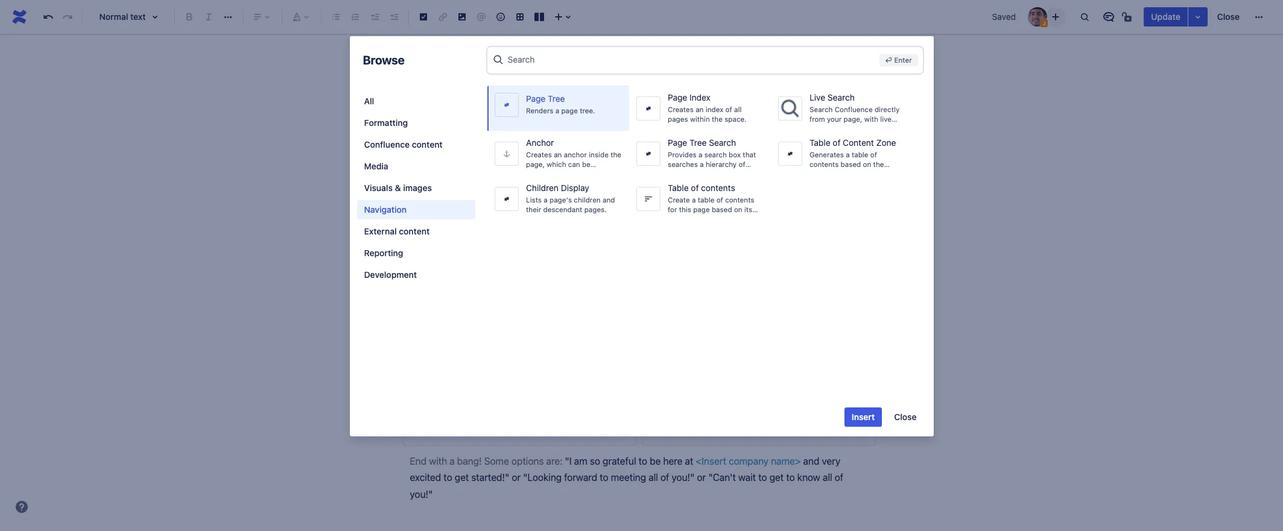 Task type: locate. For each thing, give the bounding box(es) containing it.
james up descendant
[[566, 188, 588, 197]]

table inside table of content zone generates a table of contents based on the headings present within its body text zone.
[[810, 138, 830, 148]]

or down the <insert
[[697, 473, 706, 484]]

0 vertical spatial page
[[561, 107, 578, 114]]

pm down sweatpants
[[504, 135, 515, 144]]

with inside the 'live search search confluence directly from your page, with live results as you type'
[[864, 115, 878, 123]]

2 vertical spatial pm
[[505, 216, 516, 225]]

0 vertical spatial tree
[[548, 94, 565, 104]]

<insert
[[696, 456, 727, 467]]

2 vertical spatial the
[[873, 160, 884, 168]]

james peterson link down pages.
[[566, 216, 620, 225]]

of left root
[[691, 183, 699, 193]]

💼
[[411, 424, 425, 435]]

1 horizontal spatial based
[[841, 160, 861, 168]]

outdent ⇧tab image
[[368, 10, 382, 24]]

0 vertical spatial pm
[[504, 135, 515, 144]]

that inside page tree search provides a search box that searches a hierarchy of pages (page tree) from a specified root page.
[[743, 151, 756, 158]]

james peterson down pages.
[[566, 216, 620, 225]]

of down very
[[835, 473, 844, 484]]

based inside table of content zone generates a table of contents based on the headings present within its body text zone.
[[841, 160, 861, 168]]

pages inside page tree search provides a search box that searches a hierarchy of pages (page tree) from a specified root page.
[[668, 170, 688, 178]]

3 yesterday from the top
[[443, 216, 476, 225]]

blog down blog posts image
[[654, 84, 675, 95]]

1 horizontal spatial and
[[804, 456, 820, 467]]

0 vertical spatial pages
[[472, 36, 509, 52]]

1 horizontal spatial by
[[564, 135, 573, 144]]

james for 'james peterson' 'link' over the search
[[677, 131, 705, 141]]

table inside 'table of contents create a table of contents for this page based on its headings.'
[[668, 183, 689, 193]]

page tree search provides a search box that searches a hierarchy of pages (page tree) from a specified root page.
[[668, 138, 756, 188]]

0 horizontal spatial page
[[561, 107, 578, 114]]

a right the renders
[[555, 107, 559, 114]]

table up 'create'
[[668, 183, 689, 193]]

tree)
[[711, 170, 729, 178]]

0 horizontal spatial that
[[512, 36, 536, 52]]

1 horizontal spatial table
[[810, 138, 830, 148]]

live
[[880, 115, 892, 123]]

2 vertical spatial on
[[734, 206, 742, 214]]

its
[[891, 170, 899, 178], [744, 206, 752, 214]]

of down the box
[[739, 160, 745, 168]]

inflatable-pants-today-inline-200227- 5.webp yesterday at 4:40 pm • attached by james peterson
[[443, 161, 620, 197]]

contents up the headings at the top right of the page
[[810, 160, 839, 168]]

2 horizontal spatial on
[[863, 160, 871, 168]]

an
[[696, 105, 704, 113], [554, 151, 562, 158]]

table up generates
[[810, 138, 830, 148]]

peterson for 'james peterson' 'link' underneath pages.
[[590, 216, 620, 225]]

1 vertical spatial based
[[712, 206, 732, 214]]

1 horizontal spatial that
[[743, 151, 756, 158]]

1 vertical spatial an
[[554, 151, 562, 158]]

james inside 'link'
[[575, 135, 597, 144]]

1 vertical spatial close
[[895, 412, 917, 422]]

company
[[729, 456, 769, 467]]

james peterson link
[[677, 131, 747, 141], [443, 135, 597, 154], [790, 145, 860, 156], [566, 188, 620, 197], [566, 216, 620, 225]]

1 vertical spatial confluence
[[364, 139, 410, 150]]

and up know
[[804, 456, 820, 467]]

search inside page tree search provides a search box that searches a hierarchy of pages (page tree) from a specified root page.
[[709, 138, 736, 148]]

content for confluence content
[[412, 139, 443, 150]]

0 vertical spatial posts
[[691, 69, 715, 80]]

content inside button
[[412, 139, 443, 150]]

0 horizontal spatial on
[[611, 36, 626, 52]]

page up the provides
[[668, 138, 687, 148]]

1 horizontal spatial with
[[864, 115, 878, 123]]

within
[[690, 115, 710, 123], [869, 170, 889, 178]]

pm
[[504, 135, 515, 144], [505, 188, 516, 197], [505, 216, 516, 225]]

1 horizontal spatial within
[[869, 170, 889, 178]]

0 vertical spatial content
[[412, 139, 443, 150]]

0 horizontal spatial by
[[555, 188, 564, 197]]

present
[[842, 170, 867, 178]]

numbered list ⌘⇧7 image
[[348, 10, 363, 24]]

james for 'james peterson' 'link' over today-
[[575, 135, 597, 144]]

james for 'james peterson' 'link' underneath pages.
[[566, 216, 588, 225]]

1 • from the top
[[517, 135, 521, 144]]

visuals & images
[[364, 183, 432, 193]]

its inside 'table of contents create a table of contents for this page based on its headings.'
[[744, 206, 752, 214]]

from up "page."
[[731, 170, 746, 178]]

james peterson
[[677, 131, 747, 141], [443, 135, 597, 154], [566, 216, 620, 225]]

2 horizontal spatial by
[[708, 116, 718, 127]]

2 yesterday from the top
[[443, 188, 476, 197]]

1 vertical spatial updated
[[471, 84, 523, 100]]

and inside children display lists a page's children and their descendant pages.
[[603, 196, 615, 204]]

1 or from the left
[[512, 473, 521, 484]]

• left lists
[[518, 188, 521, 197]]

pages down searches
[[668, 170, 688, 178]]

1 vertical spatial table
[[668, 183, 689, 193]]

contents down "page."
[[725, 196, 754, 204]]

and inside and very excited to get started!" or "looking forward to meeting all of you!" or "can't wait to get to know all of you!"
[[804, 456, 820, 467]]

james inside the "inflatable-pants-today-inline-200227- 5.webp yesterday at 4:40 pm • attached by james peterson"
[[566, 188, 588, 197]]

pm for 4:38
[[505, 216, 516, 225]]

0 vertical spatial search
[[828, 92, 855, 103]]

0 vertical spatial from
[[810, 115, 825, 123]]

0 horizontal spatial an
[[554, 151, 562, 158]]

to
[[639, 456, 648, 467], [444, 473, 452, 484], [600, 473, 609, 484], [759, 473, 767, 484], [787, 473, 795, 484]]

by down index
[[708, 116, 718, 127]]

1 horizontal spatial the
[[712, 115, 723, 123]]

be right can
[[582, 160, 590, 168]]

page inside page tree renders a page tree.
[[561, 107, 578, 114]]

james peterson up the search
[[677, 131, 747, 141]]

page for page tree
[[526, 94, 545, 104]]

• down sleep//wake kneed sleep pillow knee sweatpants
[[517, 135, 521, 144]]

1 horizontal spatial or
[[697, 473, 706, 484]]

0 vertical spatial close button
[[1210, 7, 1247, 27]]

2 horizontal spatial the
[[873, 160, 884, 168]]

that right the box
[[743, 151, 756, 158]]

0 vertical spatial you!"
[[672, 473, 695, 484]]

content down formatting button
[[412, 139, 443, 150]]

"can't
[[709, 473, 736, 484]]

0 horizontal spatial from
[[731, 170, 746, 178]]

0 horizontal spatial you!"
[[410, 489, 433, 500]]

be inside anchor creates an anchor inside the page, which can be hyperlinked.
[[582, 160, 590, 168]]

pages
[[472, 36, 509, 52], [668, 115, 688, 123], [668, 170, 688, 178]]

within right the "present" on the right top of the page
[[869, 170, 889, 178]]

0 vertical spatial table
[[810, 138, 830, 148]]

within down copy
[[690, 115, 710, 123]]

1 horizontal spatial get
[[770, 473, 784, 484]]

within inside page index creates an index of all pages within the space.
[[690, 115, 710, 123]]

inflatable-
[[443, 161, 487, 172]]

1 vertical spatial posts
[[677, 84, 703, 95]]

a left "bang!"
[[450, 456, 455, 467]]

page left the index
[[668, 92, 687, 103]]

with right end
[[429, 456, 447, 467]]

knee
[[443, 123, 467, 134]]

1 horizontal spatial confluence
[[835, 105, 873, 113]]

0 horizontal spatial page,
[[526, 160, 545, 168]]

search down live
[[810, 105, 833, 113]]

0 vertical spatial confluence
[[835, 105, 873, 113]]

content inside button
[[399, 226, 430, 237]]

search
[[828, 92, 855, 103], [810, 105, 833, 113], [709, 138, 736, 148]]

1 horizontal spatial creates
[[668, 105, 694, 113]]

peterson down 2023 at the top right
[[821, 145, 860, 156]]

pages down copy
[[668, 115, 688, 123]]

posts
[[691, 69, 715, 80], [677, 84, 703, 95]]

0 vertical spatial that
[[512, 36, 536, 52]]

at left 4:40
[[478, 188, 485, 197]]

peterson inside "oct 18, 2023 james peterson"
[[821, 145, 860, 156]]

1 vertical spatial within
[[869, 170, 889, 178]]

page
[[561, 107, 578, 114], [693, 206, 710, 214]]

saved
[[992, 11, 1016, 22]]

anchor
[[564, 151, 587, 158]]

peterson for 'james peterson' 'link' over the search
[[708, 131, 747, 141]]

bible
[[805, 102, 826, 112]]

200227-
[[572, 161, 610, 172]]

james peterson for 'james peterson' 'link' underneath pages.
[[566, 216, 620, 225]]

page index creates an index of all pages within the space.
[[668, 92, 747, 123]]

2 vertical spatial pages
[[668, 170, 688, 178]]

page,
[[844, 115, 862, 123], [526, 160, 545, 168]]

an up 'which'
[[554, 151, 562, 158]]

based down "page."
[[712, 206, 732, 214]]

generates
[[810, 151, 844, 158]]

on down "page."
[[734, 206, 742, 214]]

recent
[[427, 36, 469, 52]]

content for external content
[[399, 226, 430, 237]]

of up space.
[[725, 105, 732, 113]]

1 vertical spatial on
[[863, 160, 871, 168]]

to right the wait
[[759, 473, 767, 484]]

confluence up you
[[835, 105, 873, 113]]

close for left close button
[[895, 412, 917, 422]]

james peterson for 'james peterson' 'link' over the search
[[677, 131, 747, 141]]

enter
[[895, 56, 912, 64]]

a left the search
[[699, 151, 702, 158]]

browse
[[363, 53, 405, 67]]

james peterson up today-
[[443, 135, 597, 154]]

0 horizontal spatial within
[[690, 115, 710, 123]]

with
[[864, 115, 878, 123], [429, 456, 447, 467]]

0 horizontal spatial confluence
[[364, 139, 410, 150]]

2 • from the top
[[518, 188, 521, 197]]

text
[[828, 180, 841, 188]]

0 vertical spatial within
[[690, 115, 710, 123]]

updated up kneed
[[471, 84, 523, 100]]

navigation
[[364, 205, 407, 215]]

1 vertical spatial its
[[744, 206, 752, 214]]

blog posts down blog posts image
[[654, 84, 703, 95]]

1 horizontal spatial tree
[[690, 138, 707, 148]]

search up the search
[[709, 138, 736, 148]]

search
[[704, 151, 727, 158]]

all up space.
[[734, 105, 742, 113]]

0 horizontal spatial table
[[668, 183, 689, 193]]

yesterday
[[443, 135, 476, 144], [443, 188, 476, 197], [443, 216, 476, 225]]

page
[[668, 92, 687, 103], [526, 94, 545, 104], [668, 138, 687, 148]]

insert
[[852, 412, 875, 422]]

page inside page tree renders a page tree.
[[526, 94, 545, 104]]

james up anchor
[[575, 135, 597, 144]]

get
[[455, 473, 469, 484], [770, 473, 784, 484]]

tree inside page tree search provides a search box that searches a hierarchy of pages (page tree) from a specified root page.
[[690, 138, 707, 148]]

from inside the 'live search search confluence directly from your page, with live results as you type'
[[810, 115, 825, 123]]

an down the index
[[696, 105, 704, 113]]

weary
[[443, 204, 476, 214]]

0 horizontal spatial be
[[582, 160, 590, 168]]

blog up copy
[[669, 69, 689, 80]]

james peterson link up today-
[[443, 135, 597, 154]]

recently up sleep//wake
[[416, 84, 468, 100]]

posts up copy
[[677, 84, 703, 95]]

to down the end with a bang! some options are: "i am so grateful to be here at <insert company name>
[[600, 473, 609, 484]]

anchor
[[526, 138, 554, 148]]

pages inside main content area, start typing to enter text. text field
[[472, 36, 509, 52]]

visuals & images button
[[357, 179, 475, 198]]

0 vertical spatial page,
[[844, 115, 862, 123]]

the down index
[[712, 115, 723, 123]]

italic ⌘i image
[[202, 10, 216, 24]]

1 vertical spatial creates
[[526, 151, 552, 158]]

1 horizontal spatial on
[[734, 206, 742, 214]]

table image
[[513, 10, 527, 24]]

or
[[512, 473, 521, 484], [697, 473, 706, 484]]

confluence
[[835, 105, 873, 113], [364, 139, 410, 150]]

0 vertical spatial by
[[708, 116, 718, 127]]

0 vertical spatial the
[[712, 115, 723, 123]]

you!" down 'excited'
[[410, 489, 433, 500]]

indent tab image
[[387, 10, 401, 24]]

adjust update settings image
[[1191, 10, 1206, 24]]

copy of weary wear brand bible link
[[684, 102, 826, 112]]

james down descendant
[[566, 216, 588, 225]]

0 horizontal spatial close button
[[887, 408, 924, 427]]

1 vertical spatial the
[[611, 151, 621, 158]]

of down as
[[833, 138, 841, 148]]

update
[[1152, 11, 1181, 22]]

0 horizontal spatial table
[[698, 196, 714, 204]]

external
[[364, 226, 397, 237]]

on
[[611, 36, 626, 52], [863, 160, 871, 168], [734, 206, 742, 214]]

by up anchor
[[564, 135, 573, 144]]

a down content
[[846, 151, 850, 158]]

table down content
[[852, 151, 868, 158]]

page inside page index creates an index of all pages within the space.
[[668, 92, 687, 103]]

here
[[663, 456, 683, 467]]

blog posts image
[[654, 67, 669, 81]]

1 vertical spatial from
[[731, 170, 746, 178]]

wear.png
[[478, 204, 525, 214]]

created
[[672, 116, 705, 127]]

browse dialog
[[350, 36, 934, 437]]

you!"
[[672, 473, 695, 484], [410, 489, 433, 500]]

by up descendant
[[555, 188, 564, 197]]

and up pages.
[[603, 196, 615, 204]]

you!" down here
[[672, 473, 695, 484]]

from up 'results'
[[810, 115, 825, 123]]

all right meeting
[[649, 473, 658, 484]]

yesterday down weary
[[443, 216, 476, 225]]

0 horizontal spatial get
[[455, 473, 469, 484]]

contents
[[810, 160, 839, 168], [701, 183, 735, 193], [725, 196, 754, 204]]

creates up created
[[668, 105, 694, 113]]

today-
[[516, 161, 544, 172]]

2 vertical spatial yesterday
[[443, 216, 476, 225]]

table down root
[[698, 196, 714, 204]]

yesterday inside the "inflatable-pants-today-inline-200227- 5.webp yesterday at 4:40 pm • attached by james peterson"
[[443, 188, 476, 197]]

0 horizontal spatial and
[[603, 196, 615, 204]]

confluence down formatting
[[364, 139, 410, 150]]

0 vertical spatial recently
[[430, 69, 468, 80]]

0 vertical spatial be
[[582, 160, 590, 168]]

0 vertical spatial based
[[841, 160, 861, 168]]

confluence inside the 'live search search confluence directly from your page, with live results as you type'
[[835, 105, 873, 113]]

2 horizontal spatial all
[[823, 473, 833, 484]]

renders
[[526, 107, 553, 114]]

0 vertical spatial with
[[864, 115, 878, 123]]

that left the i've
[[512, 36, 536, 52]]

0 vertical spatial creates
[[668, 105, 694, 113]]

1 yesterday from the top
[[443, 135, 476, 144]]

name>
[[771, 456, 801, 467]]

the right inside
[[611, 151, 621, 158]]

by inside the "inflatable-pants-today-inline-200227- 5.webp yesterday at 4:40 pm • attached by james peterson"
[[555, 188, 564, 197]]

update button
[[1144, 7, 1188, 27]]

emoji image
[[494, 10, 508, 24]]

sleep
[[539, 108, 567, 119]]

tree inside page tree renders a page tree.
[[548, 94, 565, 104]]

brand
[[776, 102, 802, 112]]

close for right close button
[[1218, 11, 1240, 22]]

0 vertical spatial updated
[[470, 69, 508, 80]]

blog posts up the index
[[669, 69, 715, 80]]

at right here
[[685, 456, 694, 467]]

0 vertical spatial its
[[891, 170, 899, 178]]

hyperlinked.
[[526, 170, 567, 178]]

pm down wear.png
[[505, 216, 516, 225]]

search field
[[508, 49, 875, 70]]

1 vertical spatial recently updated
[[416, 84, 523, 100]]

lists
[[526, 196, 542, 204]]

tree for renders
[[548, 94, 565, 104]]

this
[[679, 206, 691, 214]]

search for live search
[[810, 105, 833, 113]]

1 horizontal spatial close
[[1218, 11, 1240, 22]]

live
[[810, 92, 825, 103]]

0 vertical spatial on
[[611, 36, 626, 52]]

a right lists
[[544, 196, 547, 204]]

1 horizontal spatial page,
[[844, 115, 862, 123]]

tree
[[548, 94, 565, 104], [690, 138, 707, 148]]

1 vertical spatial close button
[[887, 408, 924, 427]]

1 horizontal spatial an
[[696, 105, 704, 113]]

insert button
[[845, 408, 882, 427]]

or down options
[[512, 473, 521, 484]]

live search search confluence directly from your page, with live results as you type
[[810, 92, 900, 133]]

confluence image
[[10, 7, 29, 27]]

peterson inside 'link'
[[443, 145, 473, 154]]

tree up the provides
[[690, 138, 707, 148]]

weary wear.png link
[[443, 204, 525, 214]]

contents down tree)
[[701, 183, 735, 193]]

0 horizontal spatial the
[[611, 151, 621, 158]]

page right this
[[693, 206, 710, 214]]

1 vertical spatial and
[[804, 456, 820, 467]]

sleep//wake kneed sleep pillow knee sweatpants link
[[443, 108, 605, 134]]

0 horizontal spatial creates
[[526, 151, 552, 158]]

mention image
[[474, 10, 489, 24]]

based up the "present" on the right top of the page
[[841, 160, 861, 168]]

updated down the advanced search icon
[[470, 69, 508, 80]]

copy
[[684, 102, 707, 112]]

recently down recent
[[430, 69, 468, 80]]

james down oct in the right top of the page
[[790, 145, 819, 156]]

james inside "oct 18, 2023 james peterson"
[[790, 145, 819, 156]]

searches
[[668, 160, 698, 168]]

0 horizontal spatial its
[[744, 206, 752, 214]]

Main content area, start typing to enter text. text field
[[403, 0, 876, 503]]

page for page tree search
[[668, 138, 687, 148]]

navigation button
[[357, 200, 475, 220]]

1 vertical spatial that
[[743, 151, 756, 158]]

0 vertical spatial an
[[696, 105, 704, 113]]

bang!
[[457, 456, 482, 467]]

a inside 'table of contents create a table of contents for this page based on its headings.'
[[692, 196, 696, 204]]

yesterday down '5.webp'
[[443, 188, 476, 197]]

bold ⌘b image
[[182, 10, 197, 24]]

search up your
[[828, 92, 855, 103]]

yesterday for yesterday at 4:38 pm
[[443, 216, 476, 225]]

a right 'create'
[[692, 196, 696, 204]]

1 horizontal spatial all
[[734, 105, 742, 113]]

headings
[[810, 170, 840, 178]]

1 vertical spatial with
[[429, 456, 447, 467]]

recently updated down the advanced search icon
[[430, 69, 508, 80]]

descendant
[[543, 206, 582, 214]]

1 vertical spatial page
[[693, 206, 710, 214]]

1 vertical spatial tree
[[690, 138, 707, 148]]

get down "bang!"
[[455, 473, 469, 484]]

box
[[729, 151, 741, 158]]

a inside text field
[[450, 456, 455, 467]]

1 vertical spatial page,
[[526, 160, 545, 168]]

•
[[517, 135, 521, 144], [518, 188, 521, 197]]

a up (page
[[700, 160, 704, 168]]

of inside page tree search provides a search box that searches a hierarchy of pages (page tree) from a specified root page.
[[739, 160, 745, 168]]

display
[[561, 183, 589, 193]]

updated
[[470, 69, 508, 80], [471, 84, 523, 100]]

page inside page tree search provides a search box that searches a hierarchy of pages (page tree) from a specified root page.
[[668, 138, 687, 148]]

close inside browse dialog
[[895, 412, 917, 422]]

on inside 'table of contents create a table of contents for this page based on its headings.'
[[734, 206, 742, 214]]

blog posts
[[669, 69, 715, 80], [654, 84, 703, 95]]

recently updated up sleep//wake
[[416, 84, 523, 100]]

page, up the hyperlinked.
[[526, 160, 545, 168]]

on right 'worked'
[[611, 36, 626, 52]]



Task type: describe. For each thing, give the bounding box(es) containing it.
james peterson link down 18,
[[790, 145, 860, 156]]

undo ⌘z image
[[41, 10, 56, 24]]

zone
[[876, 138, 896, 148]]

the inside table of content zone generates a table of contents based on the headings present within its body text zone.
[[873, 160, 884, 168]]

confluence content button
[[357, 135, 475, 154]]

pages inside page index creates an index of all pages within the space.
[[668, 115, 688, 123]]

from inside page tree search provides a search box that searches a hierarchy of pages (page tree) from a specified root page.
[[731, 170, 746, 178]]

based inside 'table of contents create a table of contents for this page based on its headings.'
[[712, 206, 732, 214]]

2 vertical spatial contents
[[725, 196, 754, 204]]

📄
[[410, 36, 424, 52]]

"looking
[[523, 473, 562, 484]]

oct 18, 2023 james peterson
[[790, 131, 860, 156]]

• inside the "inflatable-pants-today-inline-200227- 5.webp yesterday at 4:40 pm • attached by james peterson"
[[518, 188, 521, 197]]

end
[[410, 456, 427, 467]]

⏎ enter
[[886, 56, 912, 64]]

weary
[[721, 102, 749, 112]]

index
[[706, 105, 723, 113]]

at left 5:00
[[478, 135, 485, 144]]

tree.
[[580, 107, 595, 114]]

james peterson link up the search
[[677, 131, 747, 141]]

kneed
[[505, 108, 536, 119]]

reporting
[[364, 248, 403, 258]]

advanced search image
[[492, 54, 504, 66]]

options
[[512, 456, 544, 467]]

link image
[[436, 10, 450, 24]]

i've
[[539, 36, 560, 52]]

reporting button
[[357, 244, 475, 263]]

page tree renders a page tree.
[[526, 94, 595, 114]]

at down weary wear.png
[[478, 216, 485, 225]]

creates inside anchor creates an anchor inside the page, which can be hyperlinked.
[[526, 151, 552, 158]]

within inside table of content zone generates a table of contents based on the headings present within its body text zone.
[[869, 170, 889, 178]]

table inside table of content zone generates a table of contents based on the headings present within its body text zone.
[[852, 151, 868, 158]]

attached
[[523, 188, 553, 197]]

page, inside anchor creates an anchor inside the page, which can be hyperlinked.
[[526, 160, 545, 168]]

0 horizontal spatial all
[[649, 473, 658, 484]]

sleep//wake kneed sleep pillow knee sweatpants
[[443, 108, 605, 134]]

2023
[[837, 131, 860, 141]]

page.
[[716, 180, 734, 188]]

5.webp
[[443, 175, 474, 186]]

page for page index
[[668, 92, 687, 103]]

some
[[484, 456, 509, 467]]

external content
[[364, 226, 430, 237]]

inside
[[589, 151, 609, 158]]

the inside page index creates an index of all pages within the space.
[[712, 115, 723, 123]]

for
[[668, 206, 677, 214]]

children display lists a page's children and their descendant pages.
[[526, 183, 615, 214]]

1 get from the left
[[455, 473, 469, 484]]

layouts image
[[532, 10, 547, 24]]

their
[[526, 206, 541, 214]]

a inside table of content zone generates a table of contents based on the headings present within its body text zone.
[[846, 151, 850, 158]]

of down here
[[661, 473, 670, 484]]

on inside table of content zone generates a table of contents based on the headings present within its body text zone.
[[863, 160, 871, 168]]

18,
[[822, 131, 835, 141]]

redo ⌘⇧z image
[[60, 10, 75, 24]]

bullet list ⌘⇧8 image
[[329, 10, 343, 24]]

its inside table of content zone generates a table of contents based on the headings present within its body text zone.
[[891, 170, 899, 178]]

provides
[[668, 151, 697, 158]]

headings.
[[668, 216, 700, 223]]

page, inside the 'live search search confluence directly from your page, with live results as you type'
[[844, 115, 862, 123]]

james peterson for 'james peterson' 'link' over today-
[[443, 135, 597, 154]]

creates inside page index creates an index of all pages within the space.
[[668, 105, 694, 113]]

wait
[[739, 473, 756, 484]]

of inside page index creates an index of all pages within the space.
[[725, 105, 732, 113]]

contributed
[[523, 135, 562, 144]]

on inside text field
[[611, 36, 626, 52]]

weary wear.png
[[443, 204, 525, 214]]

1 horizontal spatial close button
[[1210, 7, 1247, 27]]

children
[[526, 183, 559, 193]]

very
[[822, 456, 841, 467]]

to up meeting
[[639, 456, 648, 467]]

of down "page."
[[716, 196, 723, 204]]

meeting
[[611, 473, 646, 484]]

the inside anchor creates an anchor inside the page, which can be hyperlinked.
[[611, 151, 621, 158]]

excited
[[410, 473, 441, 484]]

of down zone
[[870, 151, 877, 158]]

pillow
[[570, 108, 605, 119]]

2 get from the left
[[770, 473, 784, 484]]

end with a bang! some options are: "i am so grateful to be here at <insert company name>
[[410, 456, 801, 467]]

tree for search
[[690, 138, 707, 148]]

am
[[574, 456, 588, 467]]

an inside anchor creates an anchor inside the page, which can be hyperlinked.
[[554, 151, 562, 158]]

grateful
[[603, 456, 636, 467]]

table inside 'table of contents create a table of contents for this page based on its headings.'
[[698, 196, 714, 204]]

page's
[[549, 196, 572, 204]]

pm for 5:00
[[504, 135, 515, 144]]

search for page tree search
[[709, 138, 736, 148]]

yesterday for yesterday at 5:00 pm • contributed by
[[443, 135, 476, 144]]

visuals
[[364, 183, 393, 193]]

all inside page index creates an index of all pages within the space.
[[734, 105, 742, 113]]

formatting button
[[357, 113, 475, 133]]

1 vertical spatial you!"
[[410, 489, 433, 500]]

action item image
[[416, 10, 431, 24]]

1 vertical spatial blog
[[654, 84, 675, 95]]

0 vertical spatial blog posts
[[669, 69, 715, 80]]

page inside 'table of contents create a table of contents for this page based on its headings.'
[[693, 206, 710, 214]]

pants-
[[487, 161, 516, 172]]

forward
[[564, 473, 598, 484]]

a inside page tree renders a page tree.
[[555, 107, 559, 114]]

that inside main content area, start typing to enter text. text field
[[512, 36, 536, 52]]

to down name>
[[787, 473, 795, 484]]

can
[[568, 160, 580, 168]]

confluence content
[[364, 139, 443, 150]]

table for table of content zone
[[810, 138, 830, 148]]

2 or from the left
[[697, 473, 706, 484]]

which
[[547, 160, 566, 168]]

james peterson image
[[1029, 7, 1048, 27]]

a right tree)
[[748, 170, 752, 178]]

specified
[[668, 180, 698, 188]]

you
[[844, 125, 856, 133]]

to right 'excited'
[[444, 473, 452, 484]]

external content button
[[357, 222, 475, 241]]

images
[[403, 183, 432, 193]]

table of contents create a table of contents for this page based on its headings.
[[668, 183, 754, 223]]

4:40
[[487, 188, 503, 197]]

table for table of contents
[[668, 183, 689, 193]]

be inside main content area, start typing to enter text. text field
[[650, 456, 661, 467]]

directly
[[875, 105, 900, 113]]

confluence image
[[10, 7, 29, 27]]

root
[[700, 180, 714, 188]]

0 vertical spatial blog
[[669, 69, 689, 80]]

go wide image
[[882, 59, 896, 74]]

by inside copy of weary wear brand bible created by
[[708, 116, 718, 127]]

hierarchy
[[706, 160, 737, 168]]

a inside children display lists a page's children and their descendant pages.
[[544, 196, 547, 204]]

james peterson link up pages.
[[566, 188, 620, 197]]

wear
[[751, 102, 774, 112]]

1 vertical spatial contents
[[701, 183, 735, 193]]

peterson for 'james peterson' 'link' over today-
[[443, 145, 473, 154]]

of inside copy of weary wear brand bible created by
[[710, 102, 718, 112]]

content
[[843, 138, 874, 148]]

create
[[668, 196, 690, 204]]

1 vertical spatial blog posts
[[654, 84, 703, 95]]

oct
[[804, 131, 820, 141]]

add image, video, or file image
[[455, 10, 470, 24]]

yesterday at 5:00 pm • contributed by
[[443, 135, 575, 144]]

1 vertical spatial by
[[564, 135, 573, 144]]

0 vertical spatial recently updated
[[430, 69, 508, 80]]

an inside page index creates an index of all pages within the space.
[[696, 105, 704, 113]]

1 vertical spatial recently
[[416, 84, 468, 100]]

peterson inside the "inflatable-pants-today-inline-200227- 5.webp yesterday at 4:40 pm • attached by james peterson"
[[590, 188, 620, 197]]

children
[[574, 196, 601, 204]]

pm inside the "inflatable-pants-today-inline-200227- 5.webp yesterday at 4:40 pm • attached by james peterson"
[[505, 188, 516, 197]]

📄 recent pages that i've worked on
[[410, 36, 626, 52]]

formatting
[[364, 118, 408, 128]]

contents inside table of content zone generates a table of contents based on the headings present within its body text zone.
[[810, 160, 839, 168]]

worked
[[563, 36, 608, 52]]

table of content zone generates a table of contents based on the headings present within its body text zone.
[[810, 138, 899, 188]]

confluence inside button
[[364, 139, 410, 150]]

all
[[364, 96, 374, 106]]

results
[[810, 125, 832, 133]]

at inside the "inflatable-pants-today-inline-200227- 5.webp yesterday at 4:40 pm • attached by james peterson"
[[478, 188, 485, 197]]

with inside main content area, start typing to enter text. text field
[[429, 456, 447, 467]]

pages.
[[584, 206, 607, 214]]

development
[[364, 270, 417, 280]]



Task type: vqa. For each thing, say whether or not it's contained in the screenshot.
Outdent ⇧Tab image
yes



